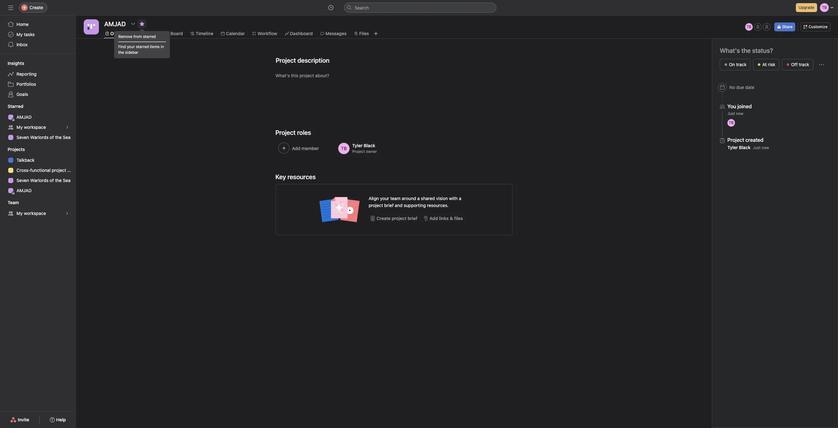 Task type: describe. For each thing, give the bounding box(es) containing it.
share
[[783, 24, 793, 29]]

at risk button
[[754, 59, 780, 70]]

add member button
[[276, 140, 333, 158]]

invite button
[[6, 415, 33, 426]]

functional
[[30, 168, 51, 173]]

tasks
[[24, 32, 35, 37]]

my workspace link for see details, my workspace icon
[[4, 122, 72, 133]]

calendar link
[[221, 30, 245, 37]]

you
[[728, 104, 737, 109]]

amjad inside "starred" "element"
[[16, 115, 32, 120]]

&
[[450, 216, 453, 221]]

of for talkback
[[50, 178, 54, 183]]

the status?
[[742, 47, 774, 54]]

just inside project created tyler black just now
[[754, 146, 761, 150]]

starred element
[[0, 101, 76, 144]]

my for my workspace link inside the teams element
[[16, 211, 23, 216]]

align your team around a shared vision with a project brief and supporting resources.
[[369, 196, 462, 208]]

resources.
[[427, 203, 449, 208]]

overview
[[110, 31, 130, 36]]

dashboard
[[290, 31, 313, 36]]

goals link
[[4, 89, 72, 100]]

files link
[[355, 30, 369, 37]]

messages link
[[321, 30, 347, 37]]

portfolios
[[16, 82, 36, 87]]

add tab image
[[374, 31, 379, 36]]

off track button
[[783, 59, 814, 70]]

amjad link inside "starred" "element"
[[4, 112, 72, 122]]

share button
[[775, 23, 796, 31]]

goals
[[16, 92, 28, 97]]

project created tyler black just now
[[728, 137, 770, 150]]

at risk
[[763, 62, 776, 67]]

sea for amjad
[[63, 135, 71, 140]]

no due date
[[730, 85, 755, 90]]

supporting
[[404, 203, 426, 208]]

on track
[[730, 62, 747, 67]]

insights
[[8, 61, 24, 66]]

1 vertical spatial tb
[[729, 121, 734, 125]]

tyler black project owner
[[352, 143, 377, 154]]

reporting
[[16, 71, 37, 77]]

more actions image
[[820, 62, 825, 67]]

team
[[8, 200, 19, 206]]

starred
[[8, 104, 23, 109]]

the for amjad
[[55, 135, 62, 140]]

warlords for amjad
[[30, 135, 49, 140]]

help
[[56, 418, 66, 423]]

on
[[730, 62, 736, 67]]

talkback
[[16, 158, 35, 163]]

upgrade button
[[797, 3, 818, 12]]

now inside you joined just now
[[737, 111, 744, 116]]

cross-functional project plan link
[[4, 166, 76, 176]]

track for off track
[[800, 62, 810, 67]]

add links & files button
[[422, 213, 465, 225]]

workspace for see details, my workspace image
[[24, 211, 46, 216]]

messages
[[326, 31, 347, 36]]

overview link
[[105, 30, 130, 37]]

tb inside button
[[747, 24, 752, 29]]

seven warlords of the sea for amjad
[[16, 135, 71, 140]]

black
[[740, 145, 751, 150]]

plan
[[67, 168, 76, 173]]

my for my tasks link
[[16, 32, 23, 37]]

workflow link
[[253, 30, 277, 37]]

workflow
[[258, 31, 277, 36]]

insights button
[[0, 60, 24, 67]]

talkback link
[[4, 155, 72, 166]]

tyler black link
[[728, 145, 751, 150]]

projects button
[[0, 147, 25, 153]]

board image
[[88, 23, 95, 31]]

off
[[792, 62, 798, 67]]

1 a from the left
[[418, 196, 420, 201]]

add member
[[292, 146, 319, 151]]

you joined just now
[[728, 104, 752, 116]]

files
[[455, 216, 463, 221]]

now inside project created tyler black just now
[[762, 146, 770, 150]]

sea for talkback
[[63, 178, 71, 183]]

hide sidebar image
[[8, 5, 13, 10]]

you joined button
[[728, 103, 752, 110]]

project roles
[[276, 129, 311, 136]]

create project brief button
[[369, 213, 419, 225]]

seven warlords of the sea link for amjad
[[4, 133, 72, 143]]

brief inside button
[[408, 216, 418, 221]]

Project description title text field
[[272, 54, 331, 67]]

no
[[730, 85, 736, 90]]

dashboard link
[[285, 30, 313, 37]]

seven warlords of the sea for talkback
[[16, 178, 71, 183]]

tab actions image
[[133, 32, 136, 36]]

date
[[746, 85, 755, 90]]

team
[[391, 196, 401, 201]]

around
[[402, 196, 416, 201]]

joined
[[738, 104, 752, 109]]



Task type: locate. For each thing, give the bounding box(es) containing it.
project created
[[728, 137, 764, 143]]

0 vertical spatial my
[[16, 32, 23, 37]]

what's the status?
[[720, 47, 774, 54]]

due
[[737, 85, 745, 90]]

the for talkback
[[55, 178, 62, 183]]

my workspace link inside teams element
[[4, 209, 72, 219]]

amjad down the starred
[[16, 115, 32, 120]]

seven down cross-
[[16, 178, 29, 183]]

timeline
[[196, 31, 213, 36]]

sea down plan
[[63, 178, 71, 183]]

2 warlords from the top
[[30, 178, 49, 183]]

track inside on track button
[[737, 62, 747, 67]]

2 horizontal spatial project
[[392, 216, 407, 221]]

what's
[[720, 47, 741, 54]]

1 horizontal spatial tb
[[747, 24, 752, 29]]

tb button
[[746, 23, 753, 31]]

amjad inside the projects element
[[16, 188, 32, 194]]

1 vertical spatial my
[[16, 125, 23, 130]]

project inside align your team around a shared vision with a project brief and supporting resources.
[[369, 203, 383, 208]]

1 warlords from the top
[[30, 135, 49, 140]]

0 vertical spatial of
[[50, 135, 54, 140]]

tb up what's the status?
[[747, 24, 752, 29]]

Search tasks, projects, and more text field
[[345, 3, 497, 13]]

project down and
[[392, 216, 407, 221]]

1 vertical spatial warlords
[[30, 178, 49, 183]]

my workspace down the starred
[[16, 125, 46, 130]]

my inside "starred" "element"
[[16, 125, 23, 130]]

workspace inside "starred" "element"
[[24, 125, 46, 130]]

1 vertical spatial just
[[754, 146, 761, 150]]

add
[[430, 216, 438, 221]]

now right black
[[762, 146, 770, 150]]

my workspace link down the starred
[[4, 122, 72, 133]]

upgrade
[[800, 5, 815, 10]]

2 seven from the top
[[16, 178, 29, 183]]

see details, my workspace image
[[65, 126, 69, 129]]

sea down see details, my workspace icon
[[63, 135, 71, 140]]

customize button
[[801, 23, 831, 31]]

1 vertical spatial of
[[50, 178, 54, 183]]

and
[[395, 203, 403, 208]]

0 vertical spatial seven warlords of the sea link
[[4, 133, 72, 143]]

track inside off track button
[[800, 62, 810, 67]]

1 vertical spatial the
[[55, 178, 62, 183]]

my workspace link inside "starred" "element"
[[4, 122, 72, 133]]

a
[[418, 196, 420, 201], [459, 196, 462, 201]]

owner
[[366, 149, 377, 154]]

0 horizontal spatial now
[[737, 111, 744, 116]]

1 horizontal spatial brief
[[408, 216, 418, 221]]

my inside teams element
[[16, 211, 23, 216]]

show options image
[[131, 21, 136, 26]]

project
[[352, 149, 365, 154]]

0 vertical spatial amjad link
[[4, 112, 72, 122]]

amjad link down goals link
[[4, 112, 72, 122]]

my workspace inside "starred" "element"
[[16, 125, 46, 130]]

None text field
[[103, 18, 128, 30]]

create for create
[[30, 5, 43, 10]]

brief down supporting
[[408, 216, 418, 221]]

sea inside the projects element
[[63, 178, 71, 183]]

seven for amjad
[[16, 135, 29, 140]]

my down the starred
[[16, 125, 23, 130]]

projects
[[8, 147, 25, 152]]

1 seven warlords of the sea from the top
[[16, 135, 71, 140]]

warlords for talkback
[[30, 178, 49, 183]]

seven warlords of the sea link for talkback
[[4, 176, 72, 186]]

seven inside "starred" "element"
[[16, 135, 29, 140]]

2 seven warlords of the sea link from the top
[[4, 176, 72, 186]]

my workspace
[[16, 125, 46, 130], [16, 211, 46, 216]]

1 vertical spatial seven
[[16, 178, 29, 183]]

create up the "home" link
[[30, 5, 43, 10]]

reporting link
[[4, 69, 72, 79]]

1 vertical spatial brief
[[408, 216, 418, 221]]

workspace inside teams element
[[24, 211, 46, 216]]

2 seven warlords of the sea from the top
[[16, 178, 71, 183]]

of inside "starred" "element"
[[50, 135, 54, 140]]

1 sea from the top
[[63, 135, 71, 140]]

2 my workspace from the top
[[16, 211, 46, 216]]

my workspace down team
[[16, 211, 46, 216]]

1 seven from the top
[[16, 135, 29, 140]]

my workspace for my workspace link inside the teams element
[[16, 211, 46, 216]]

warlords
[[30, 135, 49, 140], [30, 178, 49, 183]]

2 a from the left
[[459, 196, 462, 201]]

seven warlords of the sea link up talkback "link"
[[4, 133, 72, 143]]

project down align
[[369, 203, 383, 208]]

1 vertical spatial now
[[762, 146, 770, 150]]

the inside "starred" "element"
[[55, 135, 62, 140]]

teams element
[[0, 197, 76, 220]]

tb down you joined just now at the top
[[729, 121, 734, 125]]

now
[[737, 111, 744, 116], [762, 146, 770, 150]]

my workspace link
[[4, 122, 72, 133], [4, 209, 72, 219]]

track
[[737, 62, 747, 67], [800, 62, 810, 67]]

seven warlords of the sea up talkback "link"
[[16, 135, 71, 140]]

1 horizontal spatial now
[[762, 146, 770, 150]]

my workspace inside teams element
[[16, 211, 46, 216]]

create inside button
[[377, 216, 391, 221]]

insights element
[[0, 58, 76, 101]]

of for amjad
[[50, 135, 54, 140]]

seven warlords of the sea inside the projects element
[[16, 178, 71, 183]]

2 the from the top
[[55, 178, 62, 183]]

0 horizontal spatial a
[[418, 196, 420, 201]]

home link
[[4, 19, 72, 30]]

2 vertical spatial my
[[16, 211, 23, 216]]

0 horizontal spatial track
[[737, 62, 747, 67]]

my tasks link
[[4, 30, 72, 40]]

of down 'cross-functional project plan'
[[50, 178, 54, 183]]

seven up projects
[[16, 135, 29, 140]]

home
[[16, 22, 29, 27]]

project inside button
[[392, 216, 407, 221]]

0 vertical spatial sea
[[63, 135, 71, 140]]

2 track from the left
[[800, 62, 810, 67]]

create down your
[[377, 216, 391, 221]]

list
[[150, 31, 158, 36]]

tyler
[[728, 145, 739, 150]]

calendar
[[226, 31, 245, 36]]

0 vertical spatial project
[[52, 168, 66, 173]]

1 amjad link from the top
[[4, 112, 72, 122]]

project left plan
[[52, 168, 66, 173]]

1 my from the top
[[16, 32, 23, 37]]

at
[[763, 62, 767, 67]]

list link
[[145, 30, 158, 37]]

my workspace link for see details, my workspace image
[[4, 209, 72, 219]]

0 vertical spatial my workspace link
[[4, 122, 72, 133]]

1 amjad from the top
[[16, 115, 32, 120]]

warlords up talkback "link"
[[30, 135, 49, 140]]

2 my from the top
[[16, 125, 23, 130]]

timeline link
[[191, 30, 213, 37]]

brief
[[385, 203, 394, 208], [408, 216, 418, 221]]

my left the tasks
[[16, 32, 23, 37]]

on track button
[[720, 59, 751, 70]]

1 vertical spatial my workspace
[[16, 211, 46, 216]]

the
[[55, 135, 62, 140], [55, 178, 62, 183]]

the down 'cross-functional project plan'
[[55, 178, 62, 183]]

off track
[[792, 62, 810, 67]]

1 workspace from the top
[[24, 125, 46, 130]]

sea inside "starred" "element"
[[63, 135, 71, 140]]

1 horizontal spatial just
[[754, 146, 761, 150]]

1 vertical spatial project
[[369, 203, 383, 208]]

shared
[[421, 196, 435, 201]]

0 vertical spatial just
[[728, 111, 736, 116]]

seven warlords of the sea
[[16, 135, 71, 140], [16, 178, 71, 183]]

my workspace for my workspace link inside "starred" "element"
[[16, 125, 46, 130]]

warlords inside "starred" "element"
[[30, 135, 49, 140]]

cross-functional project plan
[[16, 168, 76, 173]]

global element
[[0, 16, 76, 54]]

1 vertical spatial seven warlords of the sea link
[[4, 176, 72, 186]]

1 track from the left
[[737, 62, 747, 67]]

of inside the projects element
[[50, 178, 54, 183]]

seven for talkback
[[16, 178, 29, 183]]

invite
[[18, 418, 29, 423]]

inbox link
[[4, 40, 72, 50]]

a up supporting
[[418, 196, 420, 201]]

brief inside align your team around a shared vision with a project brief and supporting resources.
[[385, 203, 394, 208]]

0 horizontal spatial project
[[52, 168, 66, 173]]

0 vertical spatial create
[[30, 5, 43, 10]]

board
[[171, 31, 183, 36]]

1 vertical spatial my workspace link
[[4, 209, 72, 219]]

my
[[16, 32, 23, 37], [16, 125, 23, 130], [16, 211, 23, 216]]

just inside you joined just now
[[728, 111, 736, 116]]

1 vertical spatial create
[[377, 216, 391, 221]]

0 horizontal spatial brief
[[385, 203, 394, 208]]

1 of from the top
[[50, 135, 54, 140]]

a right with
[[459, 196, 462, 201]]

key resources
[[276, 174, 316, 181]]

just right black
[[754, 146, 761, 150]]

0 horizontal spatial tb
[[729, 121, 734, 125]]

warlords down cross-functional project plan link
[[30, 178, 49, 183]]

track for on track
[[737, 62, 747, 67]]

1 vertical spatial workspace
[[24, 211, 46, 216]]

with
[[450, 196, 458, 201]]

0 vertical spatial workspace
[[24, 125, 46, 130]]

1 my workspace from the top
[[16, 125, 46, 130]]

create inside dropdown button
[[30, 5, 43, 10]]

1 horizontal spatial create
[[377, 216, 391, 221]]

help button
[[46, 415, 70, 426]]

1 horizontal spatial track
[[800, 62, 810, 67]]

seven warlords of the sea down 'cross-functional project plan'
[[16, 178, 71, 183]]

my for my workspace link inside "starred" "element"
[[16, 125, 23, 130]]

1 my workspace link from the top
[[4, 122, 72, 133]]

0 vertical spatial seven
[[16, 135, 29, 140]]

0 vertical spatial my workspace
[[16, 125, 46, 130]]

customize
[[809, 24, 828, 29]]

portfolios link
[[4, 79, 72, 89]]

3 my from the top
[[16, 211, 23, 216]]

1 vertical spatial amjad
[[16, 188, 32, 194]]

0 vertical spatial tb
[[747, 24, 752, 29]]

workspace
[[24, 125, 46, 130], [24, 211, 46, 216]]

0 vertical spatial warlords
[[30, 135, 49, 140]]

my down team
[[16, 211, 23, 216]]

2 my workspace link from the top
[[4, 209, 72, 219]]

0 vertical spatial the
[[55, 135, 62, 140]]

cross-
[[16, 168, 30, 173]]

project
[[52, 168, 66, 173], [369, 203, 383, 208], [392, 216, 407, 221]]

1 vertical spatial sea
[[63, 178, 71, 183]]

seven warlords of the sea link
[[4, 133, 72, 143], [4, 176, 72, 186]]

0 vertical spatial now
[[737, 111, 744, 116]]

2 amjad from the top
[[16, 188, 32, 194]]

now down you joined "button"
[[737, 111, 744, 116]]

0 horizontal spatial just
[[728, 111, 736, 116]]

0 vertical spatial amjad
[[16, 115, 32, 120]]

seven warlords of the sea link down functional
[[4, 176, 72, 186]]

seven inside the projects element
[[16, 178, 29, 183]]

create project brief
[[377, 216, 418, 221]]

create button
[[19, 3, 47, 13]]

warlords inside the projects element
[[30, 178, 49, 183]]

amjad link up teams element
[[4, 186, 72, 196]]

my inside global 'element'
[[16, 32, 23, 37]]

risk
[[769, 62, 776, 67]]

history image
[[329, 5, 334, 10]]

inbox
[[16, 42, 28, 47]]

board link
[[166, 30, 183, 37]]

remove from starred image
[[140, 21, 145, 26]]

1 horizontal spatial a
[[459, 196, 462, 201]]

2 of from the top
[[50, 178, 54, 183]]

brief down your
[[385, 203, 394, 208]]

track right off
[[800, 62, 810, 67]]

add links & files
[[430, 216, 463, 221]]

just
[[728, 111, 736, 116], [754, 146, 761, 150]]

tyler black
[[352, 143, 376, 148]]

1 seven warlords of the sea link from the top
[[4, 133, 72, 143]]

2 vertical spatial project
[[392, 216, 407, 221]]

the up talkback "link"
[[55, 135, 62, 140]]

1 horizontal spatial project
[[369, 203, 383, 208]]

starred button
[[0, 103, 23, 110]]

track right on
[[737, 62, 747, 67]]

my workspace link down team
[[4, 209, 72, 219]]

2 amjad link from the top
[[4, 186, 72, 196]]

sea
[[63, 135, 71, 140], [63, 178, 71, 183]]

2 sea from the top
[[63, 178, 71, 183]]

2 workspace from the top
[[24, 211, 46, 216]]

team button
[[0, 200, 19, 206]]

tb
[[747, 24, 752, 29], [729, 121, 734, 125]]

0 horizontal spatial create
[[30, 5, 43, 10]]

seven warlords of the sea inside "starred" "element"
[[16, 135, 71, 140]]

see details, my workspace image
[[65, 212, 69, 216]]

just down you
[[728, 111, 736, 116]]

my tasks
[[16, 32, 35, 37]]

of up talkback "link"
[[50, 135, 54, 140]]

workspace for see details, my workspace icon
[[24, 125, 46, 130]]

1 vertical spatial amjad link
[[4, 186, 72, 196]]

files
[[360, 31, 369, 36]]

1 vertical spatial seven warlords of the sea
[[16, 178, 71, 183]]

projects element
[[0, 144, 76, 197]]

amjad up team
[[16, 188, 32, 194]]

vision
[[436, 196, 448, 201]]

0 vertical spatial brief
[[385, 203, 394, 208]]

1 the from the top
[[55, 135, 62, 140]]

0 vertical spatial seven warlords of the sea
[[16, 135, 71, 140]]

create for create project brief
[[377, 216, 391, 221]]



Task type: vqa. For each thing, say whether or not it's contained in the screenshot.
Sync inside the "dropdown button"
no



